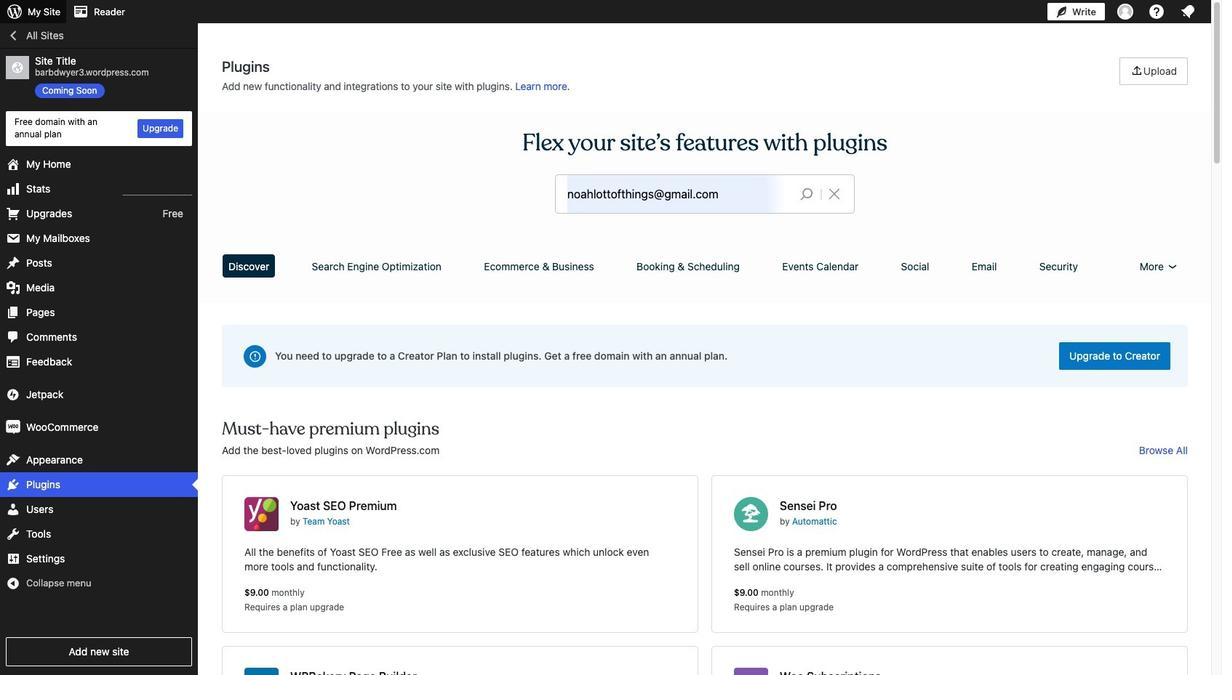 Task type: vqa. For each thing, say whether or not it's contained in the screenshot.
Comments 'link'
no



Task type: describe. For each thing, give the bounding box(es) containing it.
Search search field
[[567, 175, 789, 213]]

help image
[[1148, 3, 1165, 20]]

my profile image
[[1117, 4, 1133, 20]]

manage your notifications image
[[1179, 3, 1197, 20]]

open search image
[[789, 184, 825, 204]]

2 img image from the top
[[6, 420, 20, 435]]

2 plugin icon image from the left
[[734, 498, 768, 532]]

close search image
[[816, 186, 853, 203]]



Task type: locate. For each thing, give the bounding box(es) containing it.
0 vertical spatial img image
[[6, 387, 20, 402]]

highest hourly views 0 image
[[123, 186, 192, 195]]

1 plugin icon image from the left
[[244, 498, 279, 532]]

plugin icon image
[[244, 498, 279, 532], [734, 498, 768, 532]]

1 img image from the top
[[6, 387, 20, 402]]

main content
[[217, 57, 1193, 676]]

1 vertical spatial img image
[[6, 420, 20, 435]]

img image
[[6, 387, 20, 402], [6, 420, 20, 435]]

0 horizontal spatial plugin icon image
[[244, 498, 279, 532]]

1 horizontal spatial plugin icon image
[[734, 498, 768, 532]]

None search field
[[556, 175, 854, 213]]



